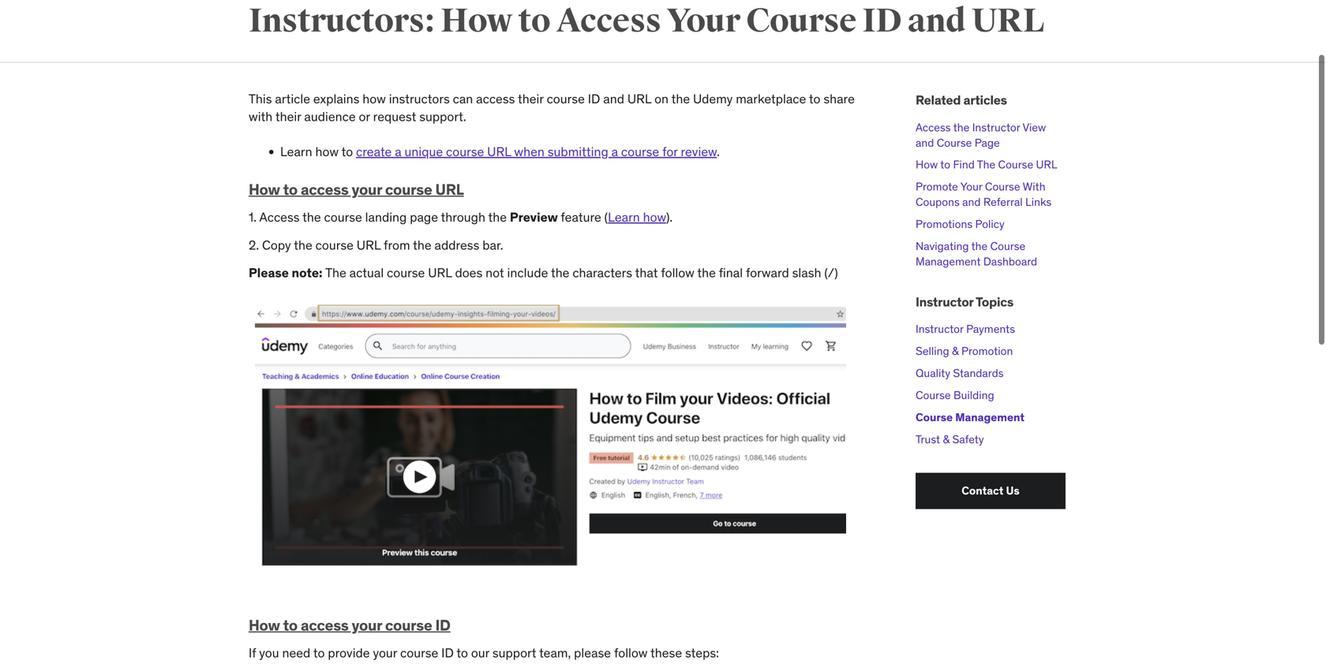 Task type: describe. For each thing, give the bounding box(es) containing it.
that
[[635, 265, 658, 281]]

characters
[[573, 265, 632, 281]]

or
[[359, 109, 370, 125]]

trust
[[916, 433, 940, 447]]

landing
[[365, 209, 407, 226]]

can
[[453, 91, 473, 107]]

0 vertical spatial your
[[667, 1, 740, 42]]

from
[[384, 237, 410, 253]]

1. access the course landing page through the preview feature ( learn how ).
[[249, 209, 673, 226]]

management inside access the instructor view and course page how to find the course url promote your course with coupons and referral links promotions policy navigating the course management dashboard
[[916, 255, 981, 269]]

instructor for payments
[[916, 322, 964, 336]]

on
[[655, 91, 669, 107]]

team,
[[539, 646, 571, 662]]

promotions
[[916, 217, 973, 231]]

does
[[455, 265, 483, 281]]

dashboard
[[984, 255, 1038, 269]]

related
[[916, 92, 961, 108]]

selling & promotion link
[[916, 344, 1013, 359]]

(
[[604, 209, 608, 226]]

course management link
[[916, 411, 1025, 425]]

view
[[1023, 120, 1046, 135]]

with
[[249, 109, 273, 125]]

explains
[[313, 91, 360, 107]]

unique
[[405, 144, 443, 160]]

course building link
[[916, 389, 994, 403]]

our
[[471, 646, 490, 662]]

note:
[[292, 265, 323, 281]]

this article explains how instructors can access their course id and url on the udemy marketplace to share with their audience or request support.
[[249, 91, 855, 125]]

the up "bar."
[[488, 209, 507, 226]]

please note: the actual course url does not include the characters that follow the final forward slash (/)
[[249, 265, 838, 281]]

support
[[493, 646, 536, 662]]

instructors: how to access your course id and url
[[249, 1, 1044, 42]]

2 horizontal spatial how
[[643, 209, 666, 226]]

instructor inside access the instructor view and course page how to find the course url promote your course with coupons and referral links promotions policy navigating the course management dashboard
[[972, 120, 1020, 135]]

the down related articles at the top of the page
[[954, 120, 970, 135]]

steps:
[[685, 646, 719, 662]]

the inside access the instructor view and course page how to find the course url promote your course with coupons and referral links promotions policy navigating the course management dashboard
[[977, 158, 996, 172]]

how inside the 'this article explains how instructors can access their course id and url on the udemy marketplace to share with their audience or request support.'
[[363, 91, 386, 107]]

management inside instructor payments selling & promotion quality standards course building course management trust & safety
[[956, 411, 1025, 425]]

how inside access the instructor view and course page how to find the course url promote your course with coupons and referral links promotions policy navigating the course management dashboard
[[916, 158, 938, 172]]

to inside access the instructor view and course page how to find the course url promote your course with coupons and referral links promotions policy navigating the course management dashboard
[[941, 158, 951, 172]]

feature
[[561, 209, 601, 226]]

0 horizontal spatial &
[[943, 433, 950, 447]]

please
[[249, 265, 289, 281]]

us
[[1006, 484, 1020, 498]]

articles
[[964, 92, 1007, 108]]

through
[[441, 209, 486, 226]]

1 vertical spatial the
[[325, 265, 346, 281]]

share
[[824, 91, 855, 107]]

coupons
[[916, 195, 960, 209]]

0 vertical spatial learn
[[280, 144, 312, 160]]

page
[[975, 136, 1000, 150]]

referral
[[984, 195, 1023, 209]]

building
[[954, 389, 994, 403]]

.
[[717, 144, 720, 160]]

learn how to create a unique course url when submitting a course for review .
[[280, 144, 720, 160]]

your inside access the instructor view and course page how to find the course url promote your course with coupons and referral links promotions policy navigating the course management dashboard
[[961, 180, 983, 194]]

the right include
[[551, 265, 570, 281]]

if
[[249, 646, 256, 662]]

access inside access the instructor view and course page how to find the course url promote your course with coupons and referral links promotions policy navigating the course management dashboard
[[916, 120, 951, 135]]

trust & safety link
[[916, 433, 984, 447]]

the right the copy
[[294, 237, 312, 253]]

the left final
[[697, 265, 716, 281]]

the inside the 'this article explains how instructors can access their course id and url on the udemy marketplace to share with their audience or request support.'
[[672, 91, 690, 107]]

access for how to access your course id
[[301, 616, 349, 635]]

copy
[[262, 237, 291, 253]]

with
[[1023, 180, 1046, 194]]

url inside access the instructor view and course page how to find the course url promote your course with coupons and referral links promotions policy navigating the course management dashboard
[[1036, 158, 1058, 172]]

submitting
[[548, 144, 609, 160]]

2.
[[249, 237, 259, 253]]

article
[[275, 91, 310, 107]]

course_url_on_a_browser.png image
[[255, 305, 846, 581]]

forward
[[746, 265, 789, 281]]

the down policy
[[972, 239, 988, 253]]

not
[[486, 265, 504, 281]]

your for id
[[352, 616, 382, 635]]

contact us
[[962, 484, 1020, 498]]

promotions policy link
[[916, 217, 1005, 231]]

contact us button
[[916, 473, 1066, 510]]

0 vertical spatial their
[[518, 91, 544, 107]]

policy
[[975, 217, 1005, 231]]

quality standards link
[[916, 366, 1004, 381]]

udemy
[[693, 91, 733, 107]]

your for url
[[352, 180, 382, 199]]

please
[[574, 646, 611, 662]]

instructor for topics
[[916, 294, 974, 310]]

find
[[953, 158, 975, 172]]

1 vertical spatial learn
[[608, 209, 640, 226]]

standards
[[953, 366, 1004, 381]]



Task type: vqa. For each thing, say whether or not it's contained in the screenshot.
the Management inside the Instructor Payments Selling & Promotion Quality Standards Course Building Course Management Trust & Safety
yes



Task type: locate. For each thing, give the bounding box(es) containing it.
learn
[[280, 144, 312, 160], [608, 209, 640, 226]]

access up provide
[[301, 616, 349, 635]]

how right (
[[643, 209, 666, 226]]

marketplace
[[736, 91, 806, 107]]

1 horizontal spatial a
[[612, 144, 618, 160]]

0 vertical spatial your
[[352, 180, 382, 199]]

your right provide
[[373, 646, 397, 662]]

course
[[746, 1, 857, 42], [937, 136, 972, 150], [998, 158, 1034, 172], [985, 180, 1020, 194], [991, 239, 1026, 253], [916, 389, 951, 403], [916, 411, 953, 425]]

1 vertical spatial access
[[301, 180, 349, 199]]

links
[[1026, 195, 1052, 209]]

audience
[[304, 109, 356, 125]]

0 vertical spatial instructor
[[972, 120, 1020, 135]]

1.
[[249, 209, 257, 226]]

instructor up the page
[[972, 120, 1020, 135]]

your up udemy
[[667, 1, 740, 42]]

promotion
[[962, 344, 1013, 359]]

review
[[681, 144, 717, 160]]

).
[[666, 209, 673, 226]]

0 horizontal spatial a
[[395, 144, 402, 160]]

if you need to provide your course id to our support team, please follow these steps:
[[249, 646, 719, 662]]

0 vertical spatial access
[[556, 1, 661, 42]]

selling
[[916, 344, 950, 359]]

0 horizontal spatial how
[[315, 144, 339, 160]]

create a unique course url when submitting a course for review link
[[356, 144, 717, 160]]

the
[[672, 91, 690, 107], [954, 120, 970, 135], [302, 209, 321, 226], [488, 209, 507, 226], [294, 237, 312, 253], [413, 237, 432, 253], [972, 239, 988, 253], [551, 265, 570, 281], [697, 265, 716, 281]]

1 horizontal spatial learn
[[608, 209, 640, 226]]

your up landing
[[352, 180, 382, 199]]

0 horizontal spatial your
[[667, 1, 740, 42]]

1 vertical spatial your
[[961, 180, 983, 194]]

0 horizontal spatial their
[[275, 109, 301, 125]]

1 horizontal spatial follow
[[661, 265, 695, 281]]

the right on
[[672, 91, 690, 107]]

for
[[662, 144, 678, 160]]

a right create
[[395, 144, 402, 160]]

actual
[[349, 265, 384, 281]]

provide
[[328, 646, 370, 662]]

url inside the 'this article explains how instructors can access their course id and url on the udemy marketplace to share with their audience or request support.'
[[628, 91, 652, 107]]

access down audience
[[301, 180, 349, 199]]

learn right feature
[[608, 209, 640, 226]]

2 vertical spatial your
[[373, 646, 397, 662]]

their up when
[[518, 91, 544, 107]]

create
[[356, 144, 392, 160]]

1 vertical spatial management
[[956, 411, 1025, 425]]

(/)
[[825, 265, 838, 281]]

instructors
[[389, 91, 450, 107]]

your down find
[[961, 180, 983, 194]]

instructor payments link
[[916, 322, 1015, 336]]

the right from
[[413, 237, 432, 253]]

their down article
[[275, 109, 301, 125]]

promote
[[916, 180, 958, 194]]

follow right that
[[661, 265, 695, 281]]

0 vertical spatial &
[[952, 344, 959, 359]]

access
[[476, 91, 515, 107], [301, 180, 349, 199], [301, 616, 349, 635]]

bar.
[[483, 237, 503, 253]]

2 a from the left
[[612, 144, 618, 160]]

2 vertical spatial how
[[643, 209, 666, 226]]

how up or
[[363, 91, 386, 107]]

slash
[[792, 265, 822, 281]]

course inside the 'this article explains how instructors can access their course id and url on the udemy marketplace to share with their audience or request support.'
[[547, 91, 585, 107]]

related articles
[[916, 92, 1007, 108]]

1 vertical spatial access
[[916, 120, 951, 135]]

follow left these
[[614, 646, 648, 662]]

how to access your course id
[[249, 616, 451, 635]]

instructor up 'instructor payments' link
[[916, 294, 974, 310]]

to inside the 'this article explains how instructors can access their course id and url on the udemy marketplace to share with their audience or request support.'
[[809, 91, 821, 107]]

and
[[908, 1, 966, 42], [603, 91, 624, 107], [916, 136, 934, 150], [963, 195, 981, 209]]

2 vertical spatial access
[[301, 616, 349, 635]]

include
[[507, 265, 548, 281]]

& right trust
[[943, 433, 950, 447]]

1 vertical spatial how
[[315, 144, 339, 160]]

1 horizontal spatial the
[[977, 158, 996, 172]]

0 vertical spatial how
[[363, 91, 386, 107]]

navigating the course management dashboard link
[[916, 239, 1038, 269]]

management down navigating
[[916, 255, 981, 269]]

instructor payments selling & promotion quality standards course building course management trust & safety
[[916, 322, 1025, 447]]

course
[[547, 91, 585, 107], [446, 144, 484, 160], [621, 144, 659, 160], [385, 180, 432, 199], [324, 209, 362, 226], [316, 237, 354, 253], [387, 265, 425, 281], [385, 616, 432, 635], [400, 646, 438, 662]]

learn down audience
[[280, 144, 312, 160]]

instructor up the selling
[[916, 322, 964, 336]]

0 horizontal spatial the
[[325, 265, 346, 281]]

promote your course with coupons and referral links link
[[916, 180, 1052, 209]]

how to find the course url link
[[916, 158, 1058, 172]]

your
[[667, 1, 740, 42], [961, 180, 983, 194]]

&
[[952, 344, 959, 359], [943, 433, 950, 447]]

access the instructor view and course page link
[[916, 120, 1046, 150]]

1 a from the left
[[395, 144, 402, 160]]

quality
[[916, 366, 951, 381]]

how
[[441, 1, 512, 42], [916, 158, 938, 172], [249, 180, 280, 199], [249, 616, 280, 635]]

the down the how to access your course url
[[302, 209, 321, 226]]

the
[[977, 158, 996, 172], [325, 265, 346, 281]]

0 vertical spatial access
[[476, 91, 515, 107]]

instructors:
[[249, 1, 435, 42]]

& up quality standards link
[[952, 344, 959, 359]]

access right can
[[476, 91, 515, 107]]

this
[[249, 91, 272, 107]]

safety
[[953, 433, 984, 447]]

0 vertical spatial follow
[[661, 265, 695, 281]]

how to access your course url
[[249, 180, 464, 199]]

1 horizontal spatial your
[[961, 180, 983, 194]]

preview
[[510, 209, 558, 226]]

id
[[862, 1, 902, 42], [588, 91, 600, 107], [435, 616, 451, 635], [441, 646, 454, 662]]

0 horizontal spatial learn
[[280, 144, 312, 160]]

1 horizontal spatial how
[[363, 91, 386, 107]]

2 vertical spatial instructor
[[916, 322, 964, 336]]

how
[[363, 91, 386, 107], [315, 144, 339, 160], [643, 209, 666, 226]]

1 horizontal spatial access
[[556, 1, 661, 42]]

need
[[282, 646, 311, 662]]

these
[[651, 646, 682, 662]]

0 horizontal spatial follow
[[614, 646, 648, 662]]

how down audience
[[315, 144, 339, 160]]

access for how to access your course url
[[301, 180, 349, 199]]

final
[[719, 265, 743, 281]]

to
[[518, 1, 550, 42], [809, 91, 821, 107], [342, 144, 353, 160], [941, 158, 951, 172], [283, 180, 298, 199], [283, 616, 298, 635], [313, 646, 325, 662], [457, 646, 468, 662]]

access inside the 'this article explains how instructors can access their course id and url on the udemy marketplace to share with their audience or request support.'
[[476, 91, 515, 107]]

id inside the 'this article explains how instructors can access their course id and url on the udemy marketplace to share with their audience or request support.'
[[588, 91, 600, 107]]

the right note:
[[325, 265, 346, 281]]

page
[[410, 209, 438, 226]]

address
[[435, 237, 480, 253]]

1 vertical spatial instructor
[[916, 294, 974, 310]]

2 vertical spatial access
[[259, 209, 300, 226]]

management
[[916, 255, 981, 269], [956, 411, 1025, 425]]

instructor inside instructor payments selling & promotion quality standards course building course management trust & safety
[[916, 322, 964, 336]]

support.
[[419, 109, 466, 125]]

1 vertical spatial your
[[352, 616, 382, 635]]

1 vertical spatial follow
[[614, 646, 648, 662]]

0 vertical spatial the
[[977, 158, 996, 172]]

0 vertical spatial management
[[916, 255, 981, 269]]

1 vertical spatial &
[[943, 433, 950, 447]]

payments
[[966, 322, 1015, 336]]

management down building
[[956, 411, 1025, 425]]

a right submitting
[[612, 144, 618, 160]]

access the instructor view and course page how to find the course url promote your course with coupons and referral links promotions policy navigating the course management dashboard
[[916, 120, 1058, 269]]

your up provide
[[352, 616, 382, 635]]

1 horizontal spatial their
[[518, 91, 544, 107]]

instructor
[[972, 120, 1020, 135], [916, 294, 974, 310], [916, 322, 964, 336]]

1 vertical spatial their
[[275, 109, 301, 125]]

1 horizontal spatial &
[[952, 344, 959, 359]]

the down the page
[[977, 158, 996, 172]]

topics
[[976, 294, 1014, 310]]

access
[[556, 1, 661, 42], [916, 120, 951, 135], [259, 209, 300, 226]]

0 horizontal spatial access
[[259, 209, 300, 226]]

2 horizontal spatial access
[[916, 120, 951, 135]]

request
[[373, 109, 416, 125]]

their
[[518, 91, 544, 107], [275, 109, 301, 125]]

you
[[259, 646, 279, 662]]

and inside the 'this article explains how instructors can access their course id and url on the udemy marketplace to share with their audience or request support.'
[[603, 91, 624, 107]]

follow
[[661, 265, 695, 281], [614, 646, 648, 662]]

2. copy the course url from the address bar.
[[249, 237, 506, 253]]



